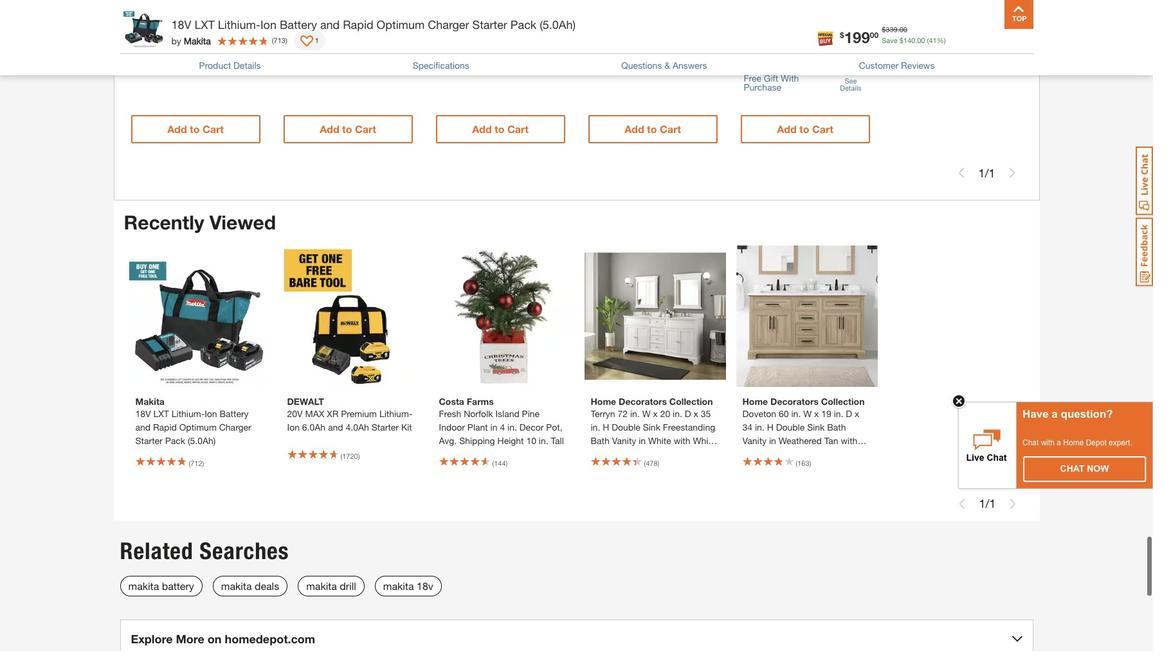 Task type: vqa. For each thing, say whether or not it's contained in the screenshot.


Task type: locate. For each thing, give the bounding box(es) containing it.
2 decorators from the left
[[771, 396, 819, 407]]

0 horizontal spatial lxt
[[153, 408, 169, 419]]

sink inside home decorators collection terryn 72 in. w x 20 in. d x 35 in. h double sink freestanding bath vanity in white with white engineered stone top
[[643, 422, 661, 433]]

149 for 149 00 $ 239 . 00 save $ 90 . 00 ( 38 %)
[[596, 52, 622, 70]]

x left "35"
[[694, 408, 699, 419]]

with down freestanding
[[674, 435, 691, 446]]

%) inside the 149 00 $ 239 . 00 save $ 90 . 00 ( 38 %)
[[685, 60, 693, 68]]

2 collection from the left
[[822, 396, 865, 407]]

details for see
[[840, 83, 862, 92]]

home left depot
[[1064, 439, 1084, 448]]

sink down 20
[[643, 422, 661, 433]]

1 add to cart button from the left
[[131, 115, 260, 144]]

0 vertical spatial details
[[234, 60, 261, 71]]

collection inside home decorators collection terryn 72 in. w x 20 in. d x 35 in. h double sink freestanding bath vanity in white with white engineered stone top
[[670, 396, 713, 407]]

0 vertical spatial makita
[[184, 35, 211, 46]]

w for 19
[[804, 408, 812, 419]]

details right product
[[234, 60, 261, 71]]

$ 119 00 $ 159 . 00
[[439, 52, 507, 70]]

1 horizontal spatial details
[[840, 83, 862, 92]]

recently viewed
[[124, 211, 276, 234]]

in. right 72
[[630, 408, 640, 419]]

ion inside 20-volt 3.0 ah max lithium-ion premium battery pack (4-pack)
[[245, 1, 258, 12]]

0 horizontal spatial charger
[[219, 422, 251, 433]]

save down 339
[[882, 36, 898, 44]]

0 vertical spatial save
[[882, 36, 898, 44]]

vanity down 34
[[743, 435, 767, 446]]

makita left drill
[[306, 580, 337, 592]]

0 vertical spatial kit
[[537, 11, 548, 22]]

1 makita from the left
[[128, 580, 159, 592]]

1 horizontal spatial in
[[639, 435, 646, 446]]

18v lxt lithium-ion battery and rapid optimum charger starter pack (5.0ah) image
[[129, 246, 271, 387]]

1 vertical spatial makita
[[135, 396, 165, 407]]

0 vertical spatial charger
[[428, 17, 469, 32]]

0 horizontal spatial engineered
[[591, 449, 636, 460]]

1 vertical spatial bath
[[591, 435, 610, 446]]

1 vertical spatial 20v
[[287, 408, 303, 419]]

2 top from the left
[[847, 449, 861, 460]]

1 vertical spatial this is the last slide image
[[1008, 499, 1018, 509]]

battery
[[169, 11, 198, 22], [357, 11, 386, 22], [476, 11, 505, 22], [280, 17, 317, 32], [220, 408, 249, 419]]

140
[[904, 36, 916, 44]]

double down '60'
[[776, 422, 805, 433]]

$ 339 . 00 save $ 140 . 00 ( 41 %)
[[882, 25, 946, 44]]

compact
[[436, 11, 473, 22]]

0 horizontal spatial rapid
[[153, 422, 177, 433]]

2 horizontal spatial white
[[743, 449, 766, 460]]

lithium- inside dewalt 20v max xr premium lithium- ion 6.0ah and 4.0ah starter kit
[[380, 408, 413, 419]]

see
[[845, 76, 857, 85]]

1 horizontal spatial engineered
[[768, 449, 814, 460]]

home inside home decorators collection doveton 60 in. w x 19 in. d x 34 in. h double sink bath vanity in weathered tan with white engineered marble top
[[743, 396, 768, 407]]

with for white
[[674, 435, 691, 446]]

marble
[[816, 449, 844, 460]]

lxt inside makita 18v lxt lithium-ion battery and rapid optimum charger starter pack (5.0ah)
[[153, 408, 169, 419]]

a right chat
[[1057, 439, 1062, 448]]

white up the stone
[[649, 435, 672, 446]]

lithium- up '( 712 )'
[[172, 408, 205, 419]]

h inside home decorators collection doveton 60 in. w x 19 in. d x 34 in. h double sink bath vanity in weathered tan with white engineered marble top
[[767, 422, 774, 433]]

(5.0ah)
[[540, 17, 576, 32], [188, 435, 216, 446]]

0 horizontal spatial save
[[633, 60, 649, 68]]

1 horizontal spatial decorators
[[771, 396, 819, 407]]

1 horizontal spatial %)
[[937, 36, 946, 44]]

( 713 )
[[272, 36, 287, 44]]

( for ( 144 )
[[493, 459, 494, 467]]

in left 4
[[491, 422, 498, 433]]

0 horizontal spatial optimum
[[179, 422, 217, 433]]

1 vertical spatial %)
[[685, 60, 693, 68]]

collection inside home decorators collection doveton 60 in. w x 19 in. d x 34 in. h double sink bath vanity in weathered tan with white engineered marble top
[[822, 396, 865, 407]]

1 x from the left
[[653, 408, 658, 419]]

) for ( 712 )
[[202, 459, 204, 467]]

4 add to cart button from the left
[[588, 115, 718, 144]]

339
[[886, 25, 898, 33]]

top for marble
[[847, 449, 861, 460]]

) link
[[741, 35, 870, 46]]

00 left 339
[[870, 30, 879, 40]]

explore
[[131, 632, 173, 646]]

1 horizontal spatial premium
[[341, 408, 377, 419]]

max up 18v lxt lithium-ion battery and rapid optimum charger starter pack (5.0ah)
[[365, 1, 385, 12]]

199 left 339
[[845, 28, 870, 46]]

1 horizontal spatial double
[[776, 422, 805, 433]]

2 cart from the left
[[355, 123, 376, 135]]

this is the last slide image right this is the first slide image
[[1008, 499, 1018, 509]]

battery inside 20-volt 3.0 ah max lithium-ion premium battery pack (4-pack)
[[169, 11, 198, 22]]

vanity down 72
[[612, 435, 637, 446]]

1 d from the left
[[685, 408, 691, 419]]

decorators
[[619, 396, 667, 407], [771, 396, 819, 407]]

00 right 90
[[665, 60, 673, 68]]

product image image
[[123, 6, 165, 48]]

0 horizontal spatial vanity
[[612, 435, 637, 446]]

0 horizontal spatial 20v
[[287, 408, 303, 419]]

0 horizontal spatial top
[[665, 449, 680, 460]]

38
[[677, 60, 685, 68]]

$ up customer reviews
[[900, 36, 904, 44]]

0 horizontal spatial (5.0ah)
[[188, 435, 216, 446]]

max
[[190, 1, 210, 12], [365, 1, 385, 12], [454, 1, 473, 12], [305, 408, 324, 419]]

0 horizontal spatial h
[[603, 422, 609, 433]]

0 vertical spatial a
[[1052, 408, 1058, 421]]

engineered inside home decorators collection doveton 60 in. w x 19 in. d x 34 in. h double sink bath vanity in weathered tan with white engineered marble top
[[768, 449, 814, 460]]

1 horizontal spatial collection
[[822, 396, 865, 407]]

double inside home decorators collection doveton 60 in. w x 19 in. d x 34 in. h double sink bath vanity in weathered tan with white engineered marble top
[[776, 422, 805, 433]]

sink
[[643, 422, 661, 433], [808, 422, 825, 433]]

0 vertical spatial /
[[985, 166, 989, 180]]

white down 34
[[743, 449, 766, 460]]

volt
[[144, 1, 159, 12]]

add to cart button for starter
[[436, 115, 565, 144]]

$ left 339
[[840, 30, 845, 40]]

fresh
[[439, 408, 461, 419]]

this is the last slide image for this is the first slide image
[[1008, 499, 1018, 509]]

149 00 $ 239 . 00 save $ 90 . 00 ( 38 %)
[[596, 52, 693, 70]]

1 vertical spatial rapid
[[153, 422, 177, 433]]

1 horizontal spatial makita
[[184, 35, 211, 46]]

1 horizontal spatial (5.0ah)
[[540, 17, 576, 32]]

199
[[845, 28, 870, 46], [748, 52, 774, 70]]

h for vanity
[[767, 422, 774, 433]]

in. right 4
[[508, 422, 517, 433]]

3 to from the left
[[495, 123, 505, 135]]

00 inside $ 199 00
[[870, 30, 879, 40]]

1 / 1
[[979, 166, 996, 180], [980, 497, 996, 511]]

white inside home decorators collection doveton 60 in. w x 19 in. d x 34 in. h double sink bath vanity in weathered tan with white engineered marble top
[[743, 449, 766, 460]]

h inside home decorators collection terryn 72 in. w x 20 in. d x 35 in. h double sink freestanding bath vanity in white with white engineered stone top
[[603, 422, 609, 433]]

1 / 1 right this is the first slide icon
[[979, 166, 996, 180]]

20v up 119
[[436, 1, 451, 12]]

add for ion
[[320, 123, 339, 135]]

ion
[[245, 1, 258, 12], [316, 11, 329, 22], [261, 17, 277, 32], [205, 408, 217, 419], [287, 422, 300, 433]]

199 up the free
[[748, 52, 774, 70]]

cart
[[203, 123, 224, 135], [355, 123, 376, 135], [508, 123, 529, 135], [660, 123, 681, 135], [813, 123, 834, 135]]

sink down 19
[[808, 422, 825, 433]]

119
[[443, 52, 469, 70]]

1 vertical spatial /
[[986, 497, 990, 511]]

d inside home decorators collection doveton 60 in. w x 19 in. d x 34 in. h double sink bath vanity in weathered tan with white engineered marble top
[[846, 408, 853, 419]]

in inside costa farms fresh norfolk island pine indoor plant in 4 in. decor pot, avg. shipping height 10 in. tall
[[491, 422, 498, 433]]

0 horizontal spatial 199
[[748, 52, 774, 70]]

2 double from the left
[[776, 422, 805, 433]]

0 horizontal spatial makita
[[135, 396, 165, 407]]

1
[[315, 36, 319, 44], [979, 166, 985, 180], [989, 166, 996, 180], [980, 497, 986, 511], [990, 497, 996, 511]]

18v
[[171, 17, 191, 32], [135, 408, 151, 419]]

decorators up '60'
[[771, 396, 819, 407]]

pack inside 20-volt 3.0 ah max lithium-ion premium battery pack (4-pack)
[[201, 11, 221, 22]]

0 horizontal spatial home
[[591, 396, 616, 407]]

product
[[199, 60, 231, 71]]

d
[[685, 408, 691, 419], [846, 408, 853, 419]]

1 horizontal spatial kit
[[537, 11, 548, 22]]

weathered
[[779, 435, 822, 446]]

( for ( 478 )
[[644, 459, 646, 467]]

lithium- right ah
[[212, 1, 245, 12]]

0 vertical spatial this is the last slide image
[[1007, 168, 1018, 178]]

bath
[[828, 422, 846, 433], [591, 435, 610, 446]]

5 add from the left
[[777, 123, 797, 135]]

712
[[191, 459, 202, 467]]

max up 6.0ah
[[305, 408, 324, 419]]

double for 72
[[612, 422, 641, 433]]

bath up the tan
[[828, 422, 846, 433]]

1 vertical spatial charger
[[219, 422, 251, 433]]

0 horizontal spatial with
[[674, 435, 691, 446]]

optimum up '( 712 )'
[[179, 422, 217, 433]]

2 add to cart button from the left
[[283, 115, 413, 144]]

1 horizontal spatial 199
[[845, 28, 870, 46]]

x left 19
[[815, 408, 819, 419]]

$ inside $ 199 00
[[840, 30, 845, 40]]

bath down terryn
[[591, 435, 610, 446]]

h down doveton
[[767, 422, 774, 433]]

2 sink from the left
[[808, 422, 825, 433]]

3 add from the left
[[472, 123, 492, 135]]

have
[[1023, 408, 1049, 421]]

cart for lithium-
[[203, 123, 224, 135]]

1 horizontal spatial d
[[846, 408, 853, 419]]

makita 18v
[[383, 580, 434, 592]]

0 horizontal spatial double
[[612, 422, 641, 433]]

0 horizontal spatial d
[[685, 408, 691, 419]]

purchase
[[744, 82, 782, 93]]

1 horizontal spatial 18v
[[171, 17, 191, 32]]

decorators inside home decorators collection doveton 60 in. w x 19 in. d x 34 in. h double sink bath vanity in weathered tan with white engineered marble top
[[771, 396, 819, 407]]

0 vertical spatial %)
[[937, 36, 946, 44]]

starter inside makita 18v lxt lithium-ion battery and rapid optimum charger starter pack (5.0ah)
[[135, 435, 163, 446]]

( 163 )
[[796, 459, 811, 467]]

( 27 )
[[184, 37, 196, 45]]

terryn 72 in. w x 20 in. d x 35 in. h double sink freestanding bath vanity in white with white engineered stone top image
[[585, 246, 726, 387]]

1 add from the left
[[167, 123, 187, 135]]

1 sink from the left
[[643, 422, 661, 433]]

5 to from the left
[[800, 123, 810, 135]]

premium inside dewalt 20v max xr premium lithium- ion 6.0ah and 4.0ah starter kit
[[341, 408, 377, 419]]

. right 119
[[497, 53, 499, 61]]

add
[[167, 123, 187, 135], [320, 123, 339, 135], [472, 123, 492, 135], [625, 123, 644, 135], [777, 123, 797, 135]]

top inside home decorators collection terryn 72 in. w x 20 in. d x 35 in. h double sink freestanding bath vanity in white with white engineered stone top
[[665, 449, 680, 460]]

1 horizontal spatial 20v
[[436, 1, 451, 12]]

home inside home decorators collection terryn 72 in. w x 20 in. d x 35 in. h double sink freestanding bath vanity in white with white engineered stone top
[[591, 396, 616, 407]]

( 478 )
[[644, 459, 660, 467]]

1 horizontal spatial save
[[882, 36, 898, 44]]

in. down terryn
[[591, 422, 600, 433]]

home decorators collection doveton 60 in. w x 19 in. d x 34 in. h double sink bath vanity in weathered tan with white engineered marble top
[[743, 396, 865, 460]]

3 add to cart from the left
[[472, 123, 529, 135]]

( for ( 27 )
[[184, 37, 186, 45]]

h
[[603, 422, 609, 433], [767, 422, 774, 433]]

pack inside flexvolt 20v/60v max lithium-ion 9.0ah battery pack (2 pack)
[[389, 11, 409, 22]]

. left 38
[[663, 60, 665, 68]]

double inside home decorators collection terryn 72 in. w x 20 in. d x 35 in. h double sink freestanding bath vanity in white with white engineered stone top
[[612, 422, 641, 433]]

customer reviews
[[859, 60, 935, 71]]

2 w from the left
[[804, 408, 812, 419]]

1 top from the left
[[665, 449, 680, 460]]

( inside the 149 00 $ 239 . 00 save $ 90 . 00 ( 38 %)
[[675, 60, 677, 68]]

1 add to cart from the left
[[167, 123, 224, 135]]

20-volt 3.0 ah max lithium-ion premium battery pack (4-pack)
[[131, 1, 258, 22]]

2 add to cart from the left
[[320, 123, 376, 135]]

2 horizontal spatial home
[[1064, 439, 1084, 448]]

1 horizontal spatial h
[[767, 422, 774, 433]]

rapid
[[343, 17, 374, 32], [153, 422, 177, 433]]

0 vertical spatial 1 / 1
[[979, 166, 996, 180]]

. left 90
[[649, 53, 651, 61]]

reviews
[[901, 60, 935, 71]]

save inside '$ 339 . 00 save $ 140 . 00 ( 41 %)'
[[882, 36, 898, 44]]

cart for 9.0ah
[[355, 123, 376, 135]]

1 vertical spatial 1 / 1
[[980, 497, 996, 511]]

( for ( 712 )
[[189, 459, 191, 467]]

/ right this is the first slide icon
[[985, 166, 989, 180]]

1 double from the left
[[612, 422, 641, 433]]

3 add to cart button from the left
[[436, 115, 565, 144]]

pack) up 'display' 'image'
[[293, 21, 316, 32]]

0 horizontal spatial w
[[643, 408, 651, 419]]

add to cart
[[167, 123, 224, 135], [320, 123, 376, 135], [472, 123, 529, 135], [625, 123, 681, 135], [777, 123, 834, 135]]

save left 90
[[633, 60, 649, 68]]

plant
[[468, 422, 488, 433]]

x right 19
[[855, 408, 860, 419]]

1 h from the left
[[603, 422, 609, 433]]

00
[[900, 25, 908, 33], [870, 30, 879, 40], [918, 36, 925, 44], [346, 53, 354, 61], [499, 53, 507, 61], [651, 53, 659, 61], [469, 54, 478, 64], [622, 54, 630, 64], [665, 60, 673, 68]]

optimum left compact
[[377, 17, 425, 32]]

/ right this is the first slide image
[[986, 497, 990, 511]]

%) right 140
[[937, 36, 946, 44]]

collection for 19
[[822, 396, 865, 407]]

2 h from the left
[[767, 422, 774, 433]]

ah
[[177, 1, 188, 12]]

2 add from the left
[[320, 123, 339, 135]]

1 vanity from the left
[[612, 435, 637, 446]]

149 down product image
[[138, 52, 164, 70]]

0 horizontal spatial sink
[[643, 422, 661, 433]]

1 149 from the left
[[138, 52, 164, 70]]

1 horizontal spatial white
[[693, 435, 716, 446]]

41
[[929, 36, 937, 44]]

home up terryn
[[591, 396, 616, 407]]

makita
[[128, 580, 159, 592], [221, 580, 252, 592], [306, 580, 337, 592], [383, 580, 414, 592]]

1 horizontal spatial bath
[[828, 422, 846, 433]]

0 vertical spatial optimum
[[377, 17, 425, 32]]

1 horizontal spatial w
[[804, 408, 812, 419]]

double down 72
[[612, 422, 641, 433]]

1 horizontal spatial lxt
[[195, 17, 215, 32]]

) for ( 163 )
[[810, 459, 811, 467]]

1 vertical spatial kit
[[401, 422, 412, 433]]

collection up "35"
[[670, 396, 713, 407]]

w inside home decorators collection terryn 72 in. w x 20 in. d x 35 in. h double sink freestanding bath vanity in white with white engineered stone top
[[643, 408, 651, 419]]

(2
[[283, 21, 291, 32]]

makita left deals
[[221, 580, 252, 592]]

engineered down the weathered
[[768, 449, 814, 460]]

0 horizontal spatial 18v
[[135, 408, 151, 419]]

max inside flexvolt 20v/60v max lithium-ion 9.0ah battery pack (2 pack)
[[365, 1, 385, 12]]

3 cart from the left
[[508, 123, 529, 135]]

add to cart for lithium-
[[167, 123, 224, 135]]

kit
[[537, 11, 548, 22], [401, 422, 412, 433]]

00 left 239
[[622, 54, 630, 64]]

1 horizontal spatial optimum
[[377, 17, 425, 32]]

starter inside dewalt 20v max xr premium lithium- ion 6.0ah and 4.0ah starter kit
[[372, 422, 399, 433]]

top right the stone
[[665, 449, 680, 460]]

makita deals link
[[213, 576, 288, 597]]

collection
[[670, 396, 713, 407], [822, 396, 865, 407]]

35
[[701, 408, 711, 419]]

4.0ah
[[346, 422, 369, 433]]

with right chat
[[1041, 439, 1055, 448]]

1 horizontal spatial charger
[[428, 17, 469, 32]]

white down freestanding
[[693, 435, 716, 446]]

specifications button
[[413, 58, 470, 72], [413, 58, 470, 72]]

with right the tan
[[841, 435, 858, 446]]

%) right &
[[685, 60, 693, 68]]

details inside see details dropdown button
[[840, 83, 862, 92]]

and inside makita 18v lxt lithium-ion battery and rapid optimum charger starter pack (5.0ah)
[[135, 422, 151, 433]]

related
[[120, 538, 194, 565]]

1 horizontal spatial top
[[847, 449, 861, 460]]

lithium- up the '1' dropdown button
[[283, 11, 316, 22]]

kit inside dewalt 20v max xr premium lithium- ion 6.0ah and 4.0ah starter kit
[[401, 422, 412, 433]]

makita for makita deals
[[221, 580, 252, 592]]

max left powerstack
[[454, 1, 473, 12]]

w inside home decorators collection doveton 60 in. w x 19 in. d x 34 in. h double sink bath vanity in weathered tan with white engineered marble top
[[804, 408, 812, 419]]

1 / 1 right this is the first slide image
[[980, 497, 996, 511]]

2 horizontal spatial in
[[769, 435, 776, 446]]

collection up 19
[[822, 396, 865, 407]]

5 add to cart button from the left
[[741, 115, 870, 144]]

see details
[[840, 76, 862, 92]]

1 vertical spatial details
[[840, 83, 862, 92]]

top inside home decorators collection doveton 60 in. w x 19 in. d x 34 in. h double sink bath vanity in weathered tan with white engineered marble top
[[847, 449, 861, 460]]

home up doveton
[[743, 396, 768, 407]]

pack) left the (2
[[234, 11, 257, 22]]

1 engineered from the left
[[591, 449, 636, 460]]

1 horizontal spatial 149
[[596, 52, 622, 70]]

0 vertical spatial 199
[[845, 28, 870, 46]]

0 horizontal spatial kit
[[401, 422, 412, 433]]

00 right 339
[[900, 25, 908, 33]]

with inside home decorators collection doveton 60 in. w x 19 in. d x 34 in. h double sink bath vanity in weathered tan with white engineered marble top
[[841, 435, 858, 446]]

decorators for 72
[[619, 396, 667, 407]]

doveton 60 in. w x 19 in. d x 34 in. h double sink bath vanity in weathered tan with white engineered marble top image
[[736, 246, 878, 387]]

top
[[665, 449, 680, 460], [847, 449, 861, 460]]

0 vertical spatial (5.0ah)
[[540, 17, 576, 32]]

3 makita from the left
[[306, 580, 337, 592]]

decorators inside home decorators collection terryn 72 in. w x 20 in. d x 35 in. h double sink freestanding bath vanity in white with white engineered stone top
[[619, 396, 667, 407]]

1 vertical spatial optimum
[[179, 422, 217, 433]]

1 vertical spatial (5.0ah)
[[188, 435, 216, 446]]

d inside home decorators collection terryn 72 in. w x 20 in. d x 35 in. h double sink freestanding bath vanity in white with white engineered stone top
[[685, 408, 691, 419]]

4 makita from the left
[[383, 580, 414, 592]]

/
[[985, 166, 989, 180], [986, 497, 990, 511]]

1 vertical spatial lxt
[[153, 408, 169, 419]]

0 horizontal spatial decorators
[[619, 396, 667, 407]]

3 x from the left
[[815, 408, 819, 419]]

2 149 from the left
[[596, 52, 622, 70]]

white for 34
[[743, 449, 766, 460]]

charger
[[428, 17, 469, 32], [219, 422, 251, 433]]

18v
[[417, 580, 434, 592]]

1 horizontal spatial vanity
[[743, 435, 767, 446]]

xr
[[327, 408, 339, 419]]

2 vanity from the left
[[743, 435, 767, 446]]

lithium- inside flexvolt 20v/60v max lithium-ion 9.0ah battery pack (2 pack)
[[283, 11, 316, 22]]

with inside home decorators collection terryn 72 in. w x 20 in. d x 35 in. h double sink freestanding bath vanity in white with white engineered stone top
[[674, 435, 691, 446]]

0 horizontal spatial %)
[[685, 60, 693, 68]]

makita 18v link
[[375, 576, 442, 597]]

1 horizontal spatial pack)
[[293, 21, 316, 32]]

2 d from the left
[[846, 408, 853, 419]]

pack) inside 20-volt 3.0 ah max lithium-ion premium battery pack (4-pack)
[[234, 11, 257, 22]]

a right have
[[1052, 408, 1058, 421]]

0 vertical spatial 20v
[[436, 1, 451, 12]]

kit inside 20v max powerstack compact battery starter kit
[[537, 11, 548, 22]]

details down customer
[[840, 83, 862, 92]]

00 right the 349
[[346, 53, 354, 61]]

$ down compact
[[439, 54, 443, 64]]

0 horizontal spatial collection
[[670, 396, 713, 407]]

ion inside dewalt 20v max xr premium lithium- ion 6.0ah and 4.0ah starter kit
[[287, 422, 300, 433]]

0 horizontal spatial 149
[[138, 52, 164, 70]]

h down terryn
[[603, 422, 609, 433]]

premium up 4.0ah
[[341, 408, 377, 419]]

makita for makita battery
[[128, 580, 159, 592]]

1 vertical spatial 18v
[[135, 408, 151, 419]]

1 to from the left
[[190, 123, 200, 135]]

1 collection from the left
[[670, 396, 713, 407]]

2 to from the left
[[342, 123, 352, 135]]

optimum inside makita 18v lxt lithium-ion battery and rapid optimum charger starter pack (5.0ah)
[[179, 422, 217, 433]]

max right ah
[[190, 1, 210, 12]]

in. right 10
[[539, 435, 549, 446]]

) for ( 144 )
[[506, 459, 508, 467]]

product details button
[[199, 58, 261, 72], [199, 58, 261, 72]]

0 horizontal spatial in
[[491, 422, 498, 433]]

0 vertical spatial 18v
[[171, 17, 191, 32]]

1 button
[[294, 31, 326, 50]]

decorators up 72
[[619, 396, 667, 407]]

34
[[743, 422, 753, 433]]

0 horizontal spatial pack)
[[234, 11, 257, 22]]

engineered inside home decorators collection terryn 72 in. w x 20 in. d x 35 in. h double sink freestanding bath vanity in white with white engineered stone top
[[591, 449, 636, 460]]

this is the last slide image for this is the first slide icon
[[1007, 168, 1018, 178]]

max inside dewalt 20v max xr premium lithium- ion 6.0ah and 4.0ah starter kit
[[305, 408, 324, 419]]

163
[[798, 459, 810, 467]]

engineered for in
[[768, 449, 814, 460]]

top right marble
[[847, 449, 861, 460]]

d right 19
[[846, 408, 853, 419]]

)
[[286, 36, 287, 44], [194, 37, 196, 45], [812, 37, 813, 45], [358, 452, 360, 461], [202, 459, 204, 467], [506, 459, 508, 467], [658, 459, 660, 467], [810, 459, 811, 467]]

x left 20
[[653, 408, 658, 419]]

sink inside home decorators collection doveton 60 in. w x 19 in. d x 34 in. h double sink bath vanity in weathered tan with white engineered marble top
[[808, 422, 825, 433]]

this is the last slide image right this is the first slide icon
[[1007, 168, 1018, 178]]

d up freestanding
[[685, 408, 691, 419]]

1 horizontal spatial sink
[[808, 422, 825, 433]]

in left the weathered
[[769, 435, 776, 446]]

this is the first slide image
[[958, 499, 968, 509]]

pack
[[201, 11, 221, 22], [389, 11, 409, 22], [511, 17, 537, 32], [165, 435, 185, 446]]

1 decorators from the left
[[619, 396, 667, 407]]

1 cart from the left
[[203, 123, 224, 135]]

w left 19
[[804, 408, 812, 419]]

in up the stone
[[639, 435, 646, 446]]

add for battery
[[472, 123, 492, 135]]

homedepot.com
[[225, 632, 315, 646]]

. inside $ 119 00 $ 159 . 00
[[497, 53, 499, 61]]

max inside 20v max powerstack compact battery starter kit
[[454, 1, 473, 12]]

have a question?
[[1023, 408, 1114, 421]]

2 engineered from the left
[[768, 449, 814, 460]]

0 horizontal spatial bath
[[591, 435, 610, 446]]

add for max
[[167, 123, 187, 135]]

premium left ah
[[131, 11, 167, 22]]

makita left "18v"
[[383, 580, 414, 592]]

1 vertical spatial save
[[633, 60, 649, 68]]

1 / 1 for this is the first slide icon
[[979, 166, 996, 180]]

decorators for 60
[[771, 396, 819, 407]]

0 horizontal spatial details
[[234, 60, 261, 71]]

lithium- left fresh
[[380, 408, 413, 419]]

0 vertical spatial premium
[[131, 11, 167, 22]]

lithium- inside makita 18v lxt lithium-ion battery and rapid optimum charger starter pack (5.0ah)
[[172, 408, 205, 419]]

) for ( 27 )
[[194, 37, 196, 45]]

this is the last slide image
[[1007, 168, 1018, 178], [1008, 499, 1018, 509]]

1 w from the left
[[643, 408, 651, 419]]

) for ( 713 )
[[286, 36, 287, 44]]

2 makita from the left
[[221, 580, 252, 592]]

( inside '$ 339 . 00 save $ 140 . 00 ( 41 %)'
[[927, 36, 929, 44]]

tan
[[825, 435, 839, 446]]

ion inside flexvolt 20v/60v max lithium-ion 9.0ah battery pack (2 pack)
[[316, 11, 329, 22]]

( for ( 713 )
[[272, 36, 274, 44]]

makita 18v lxt lithium-ion battery and rapid optimum charger starter pack (5.0ah)
[[135, 396, 251, 446]]

white for 35
[[693, 435, 716, 446]]

explore more on homedepot.com
[[131, 632, 315, 646]]

5 add to cart from the left
[[777, 123, 834, 135]]

0 vertical spatial bath
[[828, 422, 846, 433]]

1 horizontal spatial with
[[841, 435, 858, 446]]

4 cart from the left
[[660, 123, 681, 135]]



Task type: describe. For each thing, give the bounding box(es) containing it.
00 left 41
[[918, 36, 925, 44]]

freestanding
[[663, 422, 716, 433]]

20-volt 3.0 ah max lithium-ion premium battery pack (4-pack) link
[[131, 0, 260, 22]]

$ right 239
[[651, 60, 655, 68]]

questions
[[622, 60, 662, 71]]

this is the first slide image
[[957, 168, 967, 178]]

top for stone
[[665, 449, 680, 460]]

bath inside home decorators collection terryn 72 in. w x 20 in. d x 35 in. h double sink freestanding bath vanity in white with white engineered stone top
[[591, 435, 610, 446]]

chat with a home depot expert.
[[1023, 439, 1133, 448]]

shipping
[[459, 435, 495, 446]]

1720
[[342, 452, 358, 461]]

4 x from the left
[[855, 408, 860, 419]]

0 vertical spatial lxt
[[195, 17, 215, 32]]

chat now
[[1061, 464, 1109, 474]]

(4-
[[224, 11, 234, 22]]

questions & answers
[[622, 60, 707, 71]]

lithium- up product details
[[218, 17, 261, 32]]

makita drill
[[306, 580, 356, 592]]

home for home decorators collection terryn 72 in. w x 20 in. d x 35 in. h double sink freestanding bath vanity in white with white engineered stone top
[[591, 396, 616, 407]]

sink for in
[[643, 422, 661, 433]]

1 vertical spatial a
[[1057, 439, 1062, 448]]

makita deals
[[221, 580, 279, 592]]

free
[[744, 73, 762, 84]]

by makita
[[171, 35, 211, 46]]

00 right the 159
[[499, 53, 507, 61]]

now
[[1087, 464, 1109, 474]]

478
[[646, 459, 658, 467]]

) for ( 1720 )
[[358, 452, 360, 461]]

h for bath
[[603, 422, 609, 433]]

farms
[[467, 396, 494, 407]]

rapid inside makita 18v lxt lithium-ion battery and rapid optimum charger starter pack (5.0ah)
[[153, 422, 177, 433]]

makita battery
[[128, 580, 194, 592]]

( for ( 1720 )
[[341, 452, 342, 461]]

engineered for vanity
[[591, 449, 636, 460]]

makita drill link
[[298, 576, 365, 597]]

72
[[618, 408, 628, 419]]

see details button
[[835, 72, 867, 96]]

159
[[485, 53, 497, 61]]

pine
[[522, 408, 540, 419]]

battery inside makita 18v lxt lithium-ion battery and rapid optimum charger starter pack (5.0ah)
[[220, 408, 249, 419]]

4 to from the left
[[647, 123, 657, 135]]

gift
[[764, 73, 779, 84]]

18v inside makita 18v lxt lithium-ion battery and rapid optimum charger starter pack (5.0ah)
[[135, 408, 151, 419]]

drill
[[340, 580, 356, 592]]

charger inside makita 18v lxt lithium-ion battery and rapid optimum charger starter pack (5.0ah)
[[219, 422, 251, 433]]

depot
[[1086, 439, 1107, 448]]

costa farms fresh norfolk island pine indoor plant in 4 in. decor pot, avg. shipping height 10 in. tall
[[439, 396, 564, 446]]

more
[[176, 632, 204, 646]]

20v max powerstack compact battery starter kit
[[436, 1, 548, 22]]

doveton
[[743, 408, 777, 419]]

collection for 20
[[670, 396, 713, 407]]

20v/60v
[[329, 1, 363, 12]]

double for 60
[[776, 422, 805, 433]]

home for home decorators collection doveton 60 in. w x 19 in. d x 34 in. h double sink bath vanity in weathered tan with white engineered marble top
[[743, 396, 768, 407]]

vanity inside home decorators collection doveton 60 in. w x 19 in. d x 34 in. h double sink bath vanity in weathered tan with white engineered marble top
[[743, 435, 767, 446]]

deals
[[255, 580, 279, 592]]

sink for weathered
[[808, 422, 825, 433]]

. up customer reviews
[[898, 25, 900, 33]]

2 horizontal spatial with
[[1041, 439, 1055, 448]]

1 / 1 for this is the first slide image
[[980, 497, 996, 511]]

in. right 19
[[834, 408, 844, 419]]

add to cart button for 9.0ah
[[283, 115, 413, 144]]

%) inside '$ 339 . 00 save $ 140 . 00 ( 41 %)'
[[937, 36, 946, 44]]

in. right '60'
[[792, 408, 801, 419]]

00 right 239
[[651, 53, 659, 61]]

$ 349 . 00
[[329, 53, 354, 61]]

add to cart for 9.0ah
[[320, 123, 376, 135]]

flexvolt 20v/60v max lithium-ion 9.0ah battery pack (2 pack)
[[283, 1, 409, 32]]

1 vertical spatial 199
[[748, 52, 774, 70]]

makita for makita 18v
[[383, 580, 414, 592]]

4
[[500, 422, 505, 433]]

free gift with purchase button
[[744, 70, 829, 96]]

add to cart for starter
[[472, 123, 529, 135]]

279
[[291, 52, 317, 70]]

pack) inside flexvolt 20v/60v max lithium-ion 9.0ah battery pack (2 pack)
[[293, 21, 316, 32]]

chat
[[1061, 464, 1085, 474]]

display image
[[300, 35, 313, 48]]

. down flexvolt 20v/60v max lithium-ion 9.0ah battery pack (2 pack)
[[344, 53, 346, 61]]

fresh norfolk island pine indoor plant in 4 in. decor pot, avg. shipping height 10 in. tall image
[[433, 246, 574, 387]]

d for 20
[[685, 408, 691, 419]]

flexvolt 20v/60v max lithium-ion 9.0ah battery pack (2 pack) link
[[283, 0, 413, 32]]

question?
[[1061, 408, 1114, 421]]

60
[[779, 408, 789, 419]]

d for 19
[[846, 408, 853, 419]]

144
[[494, 459, 506, 467]]

$ left 90
[[633, 53, 637, 61]]

explore more on homedepot.com button
[[120, 620, 1034, 652]]

/ for this is the first slide image
[[986, 497, 990, 511]]

by
[[171, 35, 181, 46]]

free gift with purchase
[[744, 73, 799, 93]]

5 cart from the left
[[813, 123, 834, 135]]

( for ( 163 )
[[796, 459, 798, 467]]

save inside the 149 00 $ 239 . 00 save $ 90 . 00 ( 38 %)
[[633, 60, 649, 68]]

$ right $ 199 00
[[882, 25, 886, 33]]

viewed
[[210, 211, 276, 234]]

$ right 119
[[481, 53, 485, 61]]

terryn
[[591, 408, 615, 419]]

2 x from the left
[[694, 408, 699, 419]]

norfolk
[[464, 408, 493, 419]]

bath inside home decorators collection doveton 60 in. w x 19 in. d x 34 in. h double sink bath vanity in weathered tan with white engineered marble top
[[828, 422, 846, 433]]

vanity inside home decorators collection terryn 72 in. w x 20 in. d x 35 in. h double sink freestanding bath vanity in white with white engineered stone top
[[612, 435, 637, 446]]

cart for starter
[[508, 123, 529, 135]]

00 left the 159
[[469, 54, 478, 64]]

stone
[[639, 449, 663, 460]]

customer
[[859, 60, 899, 71]]

1 inside dropdown button
[[315, 36, 319, 44]]

in. right 34
[[755, 422, 765, 433]]

9.0ah
[[331, 11, 355, 22]]

in. right 20
[[673, 408, 683, 419]]

indoor
[[439, 422, 465, 433]]

4 add to cart from the left
[[625, 123, 681, 135]]

starter inside 20v max powerstack compact battery starter kit
[[507, 11, 534, 22]]

island
[[496, 408, 520, 419]]

battery inside 20v max powerstack compact battery starter kit
[[476, 11, 505, 22]]

to for ion
[[342, 123, 352, 135]]

chat
[[1023, 439, 1039, 448]]

27
[[186, 37, 194, 45]]

6.0ah
[[302, 422, 326, 433]]

90
[[655, 60, 663, 68]]

answers
[[673, 60, 707, 71]]

10
[[527, 435, 537, 446]]

. left 41
[[916, 36, 918, 44]]

live chat image
[[1136, 147, 1154, 216]]

in inside home decorators collection terryn 72 in. w x 20 in. d x 35 in. h double sink freestanding bath vanity in white with white engineered stone top
[[639, 435, 646, 446]]

dewalt 20v max xr premium lithium- ion 6.0ah and 4.0ah starter kit
[[287, 396, 413, 433]]

powerstack
[[476, 1, 537, 12]]

related searches
[[120, 538, 289, 565]]

1 horizontal spatial rapid
[[343, 17, 374, 32]]

with for tan
[[841, 435, 858, 446]]

20
[[661, 408, 671, 419]]

feedback link image
[[1136, 217, 1154, 287]]

20v max powerstack compact battery starter kit link
[[436, 0, 565, 22]]

pack inside makita 18v lxt lithium-ion battery and rapid optimum charger starter pack (5.0ah)
[[165, 435, 185, 446]]

recently
[[124, 211, 204, 234]]

add to cart button for lithium-
[[131, 115, 260, 144]]

w for 20
[[643, 408, 651, 419]]

lithium- inside 20-volt 3.0 ah max lithium-ion premium battery pack (4-pack)
[[212, 1, 245, 12]]

makita inside makita 18v lxt lithium-ion battery and rapid optimum charger starter pack (5.0ah)
[[135, 396, 165, 407]]

(5.0ah) inside makita 18v lxt lithium-ion battery and rapid optimum charger starter pack (5.0ah)
[[188, 435, 216, 446]]

( 144 )
[[493, 459, 508, 467]]

specifications
[[413, 60, 470, 71]]

makita for makita drill
[[306, 580, 337, 592]]

to for battery
[[495, 123, 505, 135]]

) for ( 478 )
[[658, 459, 660, 467]]

on
[[208, 632, 222, 646]]

( 712 )
[[189, 459, 204, 467]]

flexvolt
[[283, 1, 326, 12]]

premium inside 20-volt 3.0 ah max lithium-ion premium battery pack (4-pack)
[[131, 11, 167, 22]]

to for max
[[190, 123, 200, 135]]

max inside 20-volt 3.0 ah max lithium-ion premium battery pack (4-pack)
[[190, 1, 210, 12]]

$ right 279
[[329, 53, 332, 61]]

details for product
[[234, 60, 261, 71]]

349
[[332, 53, 344, 61]]

and inside dewalt 20v max xr premium lithium- ion 6.0ah and 4.0ah starter kit
[[328, 422, 343, 433]]

4 add from the left
[[625, 123, 644, 135]]

20v inside dewalt 20v max xr premium lithium- ion 6.0ah and 4.0ah starter kit
[[287, 408, 303, 419]]

$ 199 00
[[840, 28, 879, 46]]

expert.
[[1109, 439, 1133, 448]]

149 for 149
[[138, 52, 164, 70]]

ion inside makita 18v lxt lithium-ion battery and rapid optimum charger starter pack (5.0ah)
[[205, 408, 217, 419]]

/ for this is the first slide icon
[[985, 166, 989, 180]]

20v inside 20v max powerstack compact battery starter kit
[[436, 1, 451, 12]]

0 horizontal spatial white
[[649, 435, 672, 446]]

in inside home decorators collection doveton 60 in. w x 19 in. d x 34 in. h double sink bath vanity in weathered tan with white engineered marble top
[[769, 435, 776, 446]]

makita battery link
[[120, 576, 203, 597]]

battery inside flexvolt 20v/60v max lithium-ion 9.0ah battery pack (2 pack)
[[357, 11, 386, 22]]

chat now link
[[1024, 457, 1146, 482]]

20v max xr premium lithium-ion 6.0ah and 4.0ah starter kit image
[[281, 246, 422, 387]]



